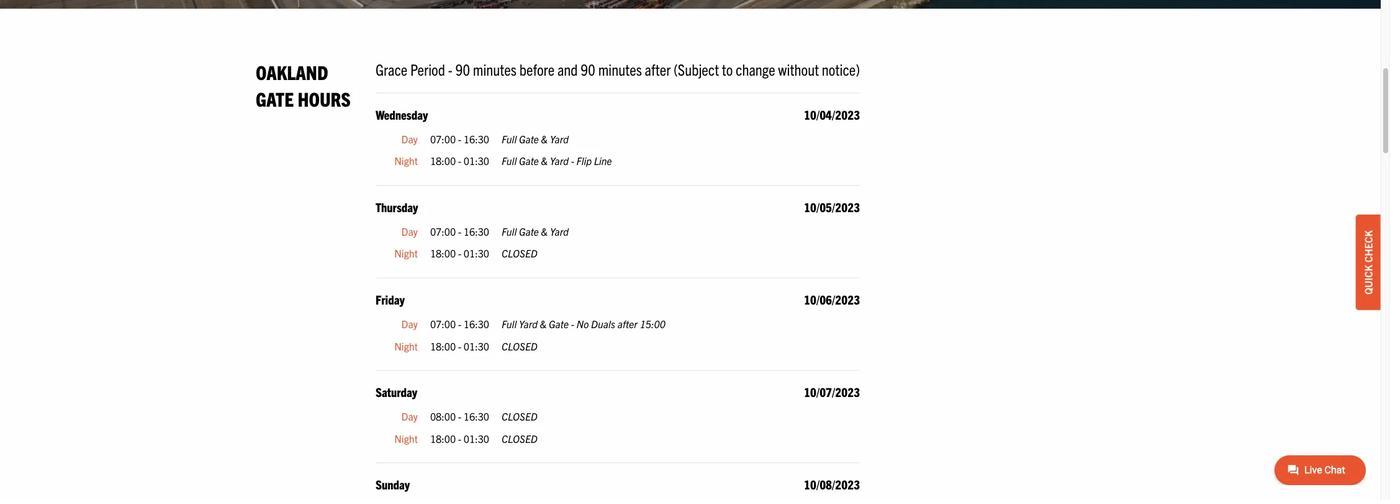 Task type: describe. For each thing, give the bounding box(es) containing it.
(subject
[[674, 59, 719, 79]]

saturday
[[376, 385, 418, 400]]

18:00 for saturday
[[430, 433, 456, 445]]

18:00 - 01:30 for thursday
[[430, 247, 490, 260]]

01:30 for thursday
[[464, 247, 490, 260]]

full gate & yard for wednesday
[[502, 133, 569, 145]]

18:00 for friday
[[430, 340, 456, 353]]

check
[[1363, 231, 1375, 263]]

quick check link
[[1357, 215, 1381, 310]]

3 closed from the top
[[502, 411, 538, 423]]

& for friday
[[540, 318, 547, 330]]

quick check
[[1363, 231, 1375, 295]]

01:30 for friday
[[464, 340, 490, 353]]

18:00 for thursday
[[430, 247, 456, 260]]

quick
[[1363, 265, 1375, 295]]

before
[[520, 59, 555, 79]]

10/05/2023
[[804, 199, 860, 215]]

08:00 - 16:30
[[430, 411, 490, 423]]

thursday
[[376, 199, 418, 215]]

& for thursday
[[541, 225, 548, 238]]

oakland
[[256, 59, 328, 84]]

10/08/2023
[[804, 477, 860, 493]]

line
[[594, 155, 612, 167]]

hours
[[298, 86, 351, 111]]

night for friday
[[395, 340, 418, 353]]

without
[[779, 59, 819, 79]]

08:00
[[430, 411, 456, 423]]

01:30 for saturday
[[464, 433, 490, 445]]

day for wednesday
[[402, 133, 418, 145]]

grace period - 90 minutes before and 90 minutes after (subject to change without notice)
[[376, 59, 860, 79]]

flip
[[577, 155, 592, 167]]

16:30 for wednesday
[[464, 133, 490, 145]]

07:00 - 16:30 for thursday
[[430, 225, 490, 238]]

15:00
[[640, 318, 666, 330]]

2 90 from the left
[[581, 59, 596, 79]]

friday
[[376, 292, 405, 307]]



Task type: locate. For each thing, give the bounding box(es) containing it.
closed for saturday
[[502, 433, 538, 445]]

period
[[411, 59, 445, 79]]

full for thursday
[[502, 225, 517, 238]]

2 07:00 - 16:30 from the top
[[430, 225, 490, 238]]

1 full gate & yard from the top
[[502, 133, 569, 145]]

no
[[577, 318, 589, 330]]

01:30 for wednesday
[[464, 155, 490, 167]]

2 16:30 from the top
[[464, 225, 490, 238]]

07:00
[[430, 133, 456, 145], [430, 225, 456, 238], [430, 318, 456, 330]]

1 day from the top
[[402, 133, 418, 145]]

2 vertical spatial 07:00 - 16:30
[[430, 318, 490, 330]]

minutes
[[473, 59, 517, 79], [599, 59, 642, 79]]

1 closed from the top
[[502, 247, 538, 260]]

1 horizontal spatial after
[[645, 59, 671, 79]]

1 vertical spatial 07:00
[[430, 225, 456, 238]]

night for thursday
[[395, 247, 418, 260]]

18:00 - 01:30 for friday
[[430, 340, 490, 353]]

07:00 - 16:30 for friday
[[430, 318, 490, 330]]

grace
[[376, 59, 408, 79]]

90 right period
[[456, 59, 470, 79]]

1 horizontal spatial 90
[[581, 59, 596, 79]]

closed for friday
[[502, 340, 538, 353]]

3 18:00 from the top
[[430, 340, 456, 353]]

90 right and
[[581, 59, 596, 79]]

0 vertical spatial after
[[645, 59, 671, 79]]

closed
[[502, 247, 538, 260], [502, 340, 538, 353], [502, 411, 538, 423], [502, 433, 538, 445]]

1 minutes from the left
[[473, 59, 517, 79]]

1 18:00 - 01:30 from the top
[[430, 155, 490, 167]]

to
[[722, 59, 733, 79]]

full gate & yard for thursday
[[502, 225, 569, 238]]

night up saturday
[[395, 340, 418, 353]]

4 18:00 from the top
[[430, 433, 456, 445]]

after left (subject
[[645, 59, 671, 79]]

1 vertical spatial full gate & yard
[[502, 225, 569, 238]]

0 horizontal spatial after
[[618, 318, 638, 330]]

& for wednesday
[[541, 133, 548, 145]]

&
[[541, 133, 548, 145], [541, 155, 548, 167], [541, 225, 548, 238], [540, 318, 547, 330]]

full
[[502, 133, 517, 145], [502, 155, 517, 167], [502, 225, 517, 238], [502, 318, 517, 330]]

1 vertical spatial after
[[618, 318, 638, 330]]

night down wednesday
[[395, 155, 418, 167]]

4 01:30 from the top
[[464, 433, 490, 445]]

2 closed from the top
[[502, 340, 538, 353]]

07:00 for wednesday
[[430, 133, 456, 145]]

1 vertical spatial 07:00 - 16:30
[[430, 225, 490, 238]]

0 vertical spatial full gate & yard
[[502, 133, 569, 145]]

2 07:00 from the top
[[430, 225, 456, 238]]

1 night from the top
[[395, 155, 418, 167]]

4 night from the top
[[395, 433, 418, 445]]

10/06/2023
[[804, 292, 860, 307]]

18:00 - 01:30 for saturday
[[430, 433, 490, 445]]

2 minutes from the left
[[599, 59, 642, 79]]

closed for thursday
[[502, 247, 538, 260]]

night down thursday
[[395, 247, 418, 260]]

night for saturday
[[395, 433, 418, 445]]

day down friday
[[402, 318, 418, 330]]

1 90 from the left
[[456, 59, 470, 79]]

4 day from the top
[[402, 411, 418, 423]]

07:00 for thursday
[[430, 225, 456, 238]]

day down thursday
[[402, 225, 418, 238]]

night
[[395, 155, 418, 167], [395, 247, 418, 260], [395, 340, 418, 353], [395, 433, 418, 445]]

18:00 - 01:30 for wednesday
[[430, 155, 490, 167]]

1 16:30 from the top
[[464, 133, 490, 145]]

day
[[402, 133, 418, 145], [402, 225, 418, 238], [402, 318, 418, 330], [402, 411, 418, 423]]

2 18:00 - 01:30 from the top
[[430, 247, 490, 260]]

2 18:00 from the top
[[430, 247, 456, 260]]

3 day from the top
[[402, 318, 418, 330]]

day down saturday
[[402, 411, 418, 423]]

3 16:30 from the top
[[464, 318, 490, 330]]

4 full from the top
[[502, 318, 517, 330]]

full gate & yard
[[502, 133, 569, 145], [502, 225, 569, 238]]

after right duals
[[618, 318, 638, 330]]

duals
[[591, 318, 616, 330]]

sunday
[[376, 477, 410, 493]]

oakland gate hours
[[256, 59, 351, 111]]

0 horizontal spatial minutes
[[473, 59, 517, 79]]

3 18:00 - 01:30 from the top
[[430, 340, 490, 353]]

1 18:00 from the top
[[430, 155, 456, 167]]

16:30 for friday
[[464, 318, 490, 330]]

16:30 for saturday
[[464, 411, 490, 423]]

0 vertical spatial 07:00
[[430, 133, 456, 145]]

night for wednesday
[[395, 155, 418, 167]]

3 night from the top
[[395, 340, 418, 353]]

1 07:00 from the top
[[430, 133, 456, 145]]

day for friday
[[402, 318, 418, 330]]

07:00 - 16:30 for wednesday
[[430, 133, 490, 145]]

07:00 - 16:30
[[430, 133, 490, 145], [430, 225, 490, 238], [430, 318, 490, 330]]

3 01:30 from the top
[[464, 340, 490, 353]]

2 day from the top
[[402, 225, 418, 238]]

18:00
[[430, 155, 456, 167], [430, 247, 456, 260], [430, 340, 456, 353], [430, 433, 456, 445]]

gate inside oakland gate hours
[[256, 86, 294, 111]]

after
[[645, 59, 671, 79], [618, 318, 638, 330]]

gate
[[256, 86, 294, 111], [519, 133, 539, 145], [519, 155, 539, 167], [519, 225, 539, 238], [549, 318, 569, 330]]

1 full from the top
[[502, 133, 517, 145]]

full yard & gate - no duals after 15:00
[[502, 318, 666, 330]]

1 07:00 - 16:30 from the top
[[430, 133, 490, 145]]

16:30
[[464, 133, 490, 145], [464, 225, 490, 238], [464, 318, 490, 330], [464, 411, 490, 423]]

day for saturday
[[402, 411, 418, 423]]

2 full from the top
[[502, 155, 517, 167]]

full for wednesday
[[502, 133, 517, 145]]

4 18:00 - 01:30 from the top
[[430, 433, 490, 445]]

10/04/2023
[[804, 107, 860, 122]]

3 07:00 from the top
[[430, 318, 456, 330]]

3 full from the top
[[502, 225, 517, 238]]

2 vertical spatial 07:00
[[430, 318, 456, 330]]

10/07/2023
[[804, 385, 860, 400]]

18:00 for wednesday
[[430, 155, 456, 167]]

yard
[[550, 133, 569, 145], [550, 155, 569, 167], [550, 225, 569, 238], [519, 318, 538, 330]]

night down saturday
[[395, 433, 418, 445]]

minutes right and
[[599, 59, 642, 79]]

2 01:30 from the top
[[464, 247, 490, 260]]

change
[[736, 59, 776, 79]]

and
[[558, 59, 578, 79]]

1 01:30 from the top
[[464, 155, 490, 167]]

4 16:30 from the top
[[464, 411, 490, 423]]

16:30 for thursday
[[464, 225, 490, 238]]

full gate & yard - flip line
[[502, 155, 612, 167]]

18:00 - 01:30
[[430, 155, 490, 167], [430, 247, 490, 260], [430, 340, 490, 353], [430, 433, 490, 445]]

4 closed from the top
[[502, 433, 538, 445]]

day down wednesday
[[402, 133, 418, 145]]

1 horizontal spatial minutes
[[599, 59, 642, 79]]

07:00 for friday
[[430, 318, 456, 330]]

day for thursday
[[402, 225, 418, 238]]

01:30
[[464, 155, 490, 167], [464, 247, 490, 260], [464, 340, 490, 353], [464, 433, 490, 445]]

3 07:00 - 16:30 from the top
[[430, 318, 490, 330]]

minutes left before
[[473, 59, 517, 79]]

2 night from the top
[[395, 247, 418, 260]]

notice)
[[822, 59, 860, 79]]

full for friday
[[502, 318, 517, 330]]

0 horizontal spatial 90
[[456, 59, 470, 79]]

0 vertical spatial 07:00 - 16:30
[[430, 133, 490, 145]]

2 full gate & yard from the top
[[502, 225, 569, 238]]

90
[[456, 59, 470, 79], [581, 59, 596, 79]]

-
[[448, 59, 453, 79], [458, 133, 462, 145], [458, 155, 462, 167], [571, 155, 575, 167], [458, 225, 462, 238], [458, 247, 462, 260], [458, 318, 462, 330], [571, 318, 575, 330], [458, 340, 462, 353], [458, 411, 462, 423], [458, 433, 462, 445]]

wednesday
[[376, 107, 428, 122]]



Task type: vqa. For each thing, say whether or not it's contained in the screenshot.


